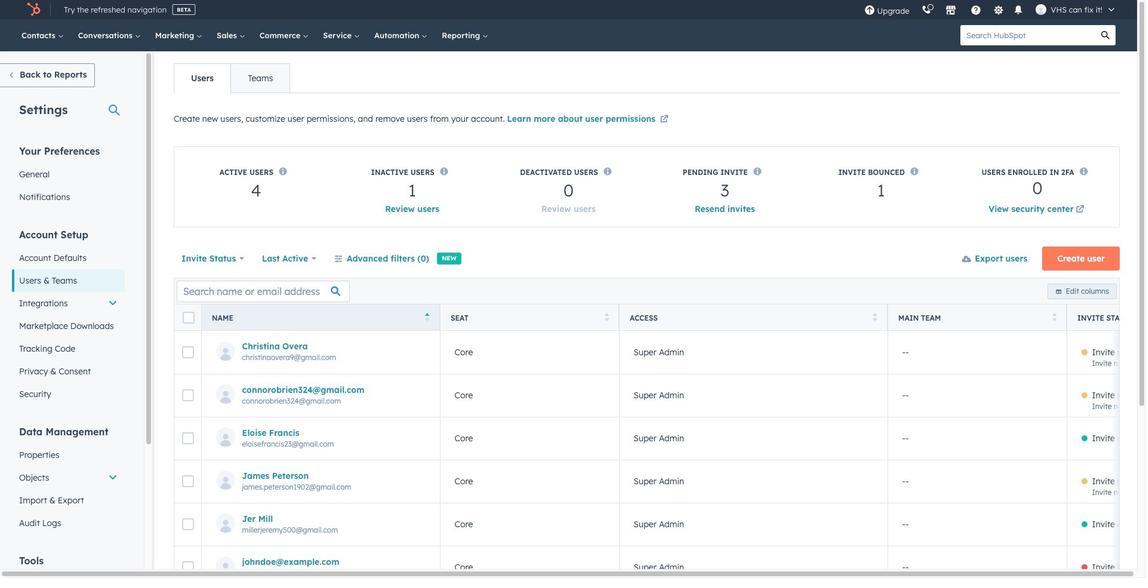 Task type: vqa. For each thing, say whether or not it's contained in the screenshot.
Press to sort. icon associated with first Press to sort. ELEMENT from right
yes



Task type: locate. For each thing, give the bounding box(es) containing it.
press to sort. image
[[605, 313, 609, 321], [873, 313, 878, 321]]

1 press to sort. element from the left
[[605, 313, 609, 323]]

menu
[[858, 0, 1123, 19]]

link opens in a new window image
[[660, 115, 669, 124], [1076, 205, 1085, 214]]

data management element
[[12, 425, 125, 534]]

1 vertical spatial link opens in a new window image
[[1076, 203, 1085, 217]]

3 press to sort. element from the left
[[1053, 313, 1057, 323]]

1 press to sort. image from the left
[[605, 313, 609, 321]]

0 horizontal spatial press to sort. element
[[605, 313, 609, 323]]

0 horizontal spatial link opens in a new window image
[[660, 115, 669, 124]]

1 horizontal spatial link opens in a new window image
[[1076, 205, 1085, 214]]

0 vertical spatial link opens in a new window image
[[660, 113, 669, 127]]

your preferences element
[[12, 145, 125, 208]]

press to sort. image
[[1053, 313, 1057, 321]]

navigation
[[174, 63, 290, 93]]

2 horizontal spatial press to sort. element
[[1053, 313, 1057, 323]]

link opens in a new window image
[[660, 113, 669, 127], [1076, 203, 1085, 217]]

press to sort. element
[[605, 313, 609, 323], [873, 313, 878, 323], [1053, 313, 1057, 323]]

Search name or email address search field
[[177, 280, 350, 302]]

0 horizontal spatial press to sort. image
[[605, 313, 609, 321]]

1 horizontal spatial link opens in a new window image
[[1076, 203, 1085, 217]]

ascending sort. press to sort descending. element
[[425, 313, 430, 323]]

marketplaces image
[[946, 5, 956, 16]]

1 horizontal spatial press to sort. image
[[873, 313, 878, 321]]

jer mill image
[[1036, 4, 1047, 15]]

1 horizontal spatial press to sort. element
[[873, 313, 878, 323]]

account setup element
[[12, 228, 125, 405]]

0 vertical spatial link opens in a new window image
[[660, 115, 669, 124]]



Task type: describe. For each thing, give the bounding box(es) containing it.
2 press to sort. image from the left
[[873, 313, 878, 321]]

2 press to sort. element from the left
[[873, 313, 878, 323]]

ascending sort. press to sort descending. image
[[425, 313, 430, 321]]

Search HubSpot search field
[[961, 25, 1096, 45]]

0 horizontal spatial link opens in a new window image
[[660, 113, 669, 127]]

1 vertical spatial link opens in a new window image
[[1076, 205, 1085, 214]]



